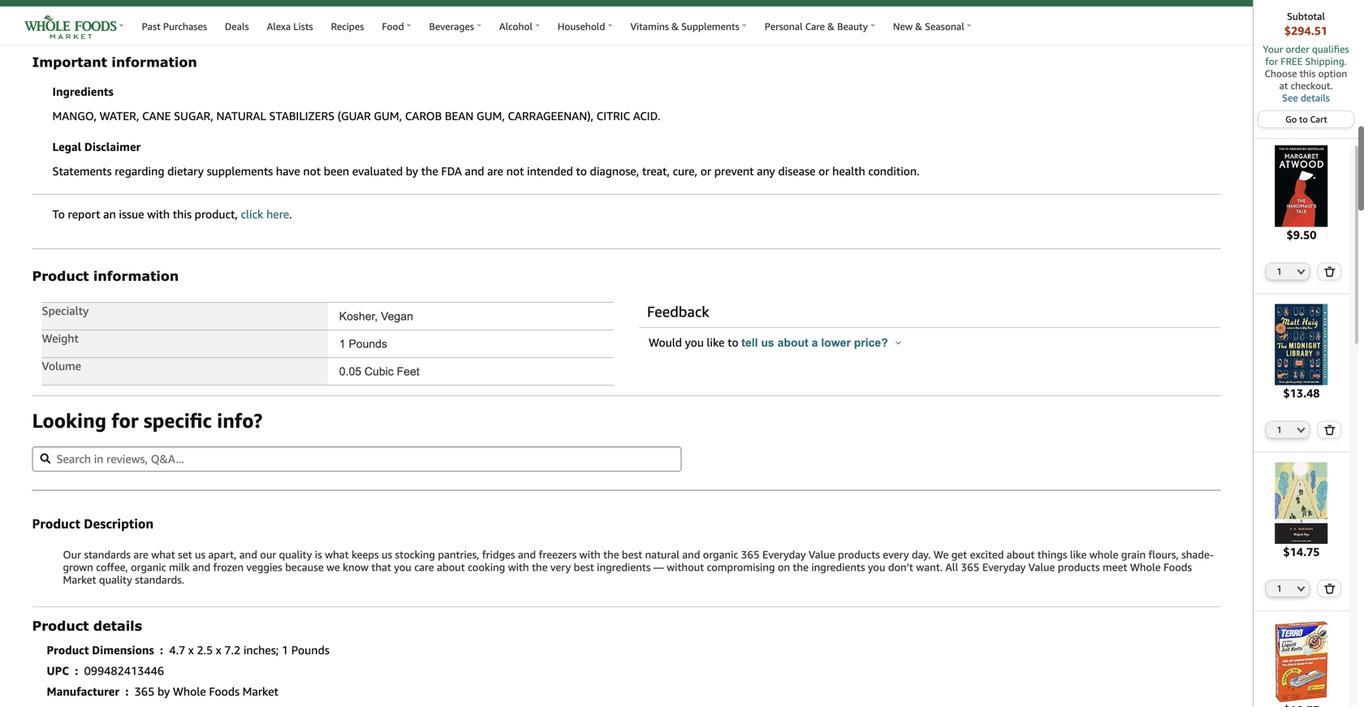Task type: vqa. For each thing, say whether or not it's contained in the screenshot.


Task type: locate. For each thing, give the bounding box(es) containing it.
1 horizontal spatial you
[[685, 336, 704, 349]]

with
[[147, 207, 170, 221], [579, 548, 601, 561], [508, 561, 529, 573]]

quality down standards
[[99, 573, 132, 586]]

product details
[[32, 618, 142, 634]]

apart,
[[208, 548, 237, 561]]

2 ingredients from the left
[[811, 561, 865, 573]]

market down our
[[63, 573, 96, 586]]

1 horizontal spatial whole
[[1130, 561, 1161, 573]]

0 horizontal spatial with
[[147, 207, 170, 221]]

and right the fda
[[465, 164, 484, 178]]

legal
[[52, 140, 81, 153]]

3 & from the left
[[915, 21, 922, 32]]

market
[[63, 573, 96, 586], [243, 685, 278, 698]]

information
[[112, 54, 197, 70], [93, 268, 179, 284]]

about
[[778, 336, 808, 349], [1007, 548, 1035, 561], [437, 561, 465, 573]]

and
[[465, 164, 484, 178], [239, 548, 257, 561], [518, 548, 536, 561], [682, 548, 700, 561], [192, 561, 210, 573]]

365 inside the "product dimensions                                     ‏                                         :                                     ‎ 4.7 x 2.5 x 7.2 inches; 1 pounds upc                                     ‏                                         :                                     ‎ 099482413446 manufacturer                                     ‏                                         :                                     ‎ 365 by whole foods market"
[[135, 685, 155, 698]]

0 horizontal spatial quality
[[99, 573, 132, 586]]

ingredients
[[52, 85, 113, 98]]

compromising
[[707, 561, 775, 573]]

to left tell
[[728, 336, 739, 349]]

household
[[558, 21, 605, 32]]

‏ left 4.7
[[157, 643, 157, 657]]

volume
[[42, 359, 81, 373]]

upc
[[47, 664, 69, 677]]

product description
[[32, 516, 154, 531]]

about left a
[[778, 336, 808, 349]]

& for vitamins
[[672, 21, 679, 32]]

gum, right (guar
[[374, 109, 402, 122]]

1 vertical spatial like
[[1070, 548, 1087, 561]]

&
[[672, 21, 679, 32], [828, 21, 835, 32], [915, 21, 922, 32]]

‏ down 099482413446
[[122, 685, 122, 698]]

pounds right inches;
[[291, 643, 329, 657]]

and left our at the left
[[239, 548, 257, 561]]

price?
[[854, 336, 888, 349]]

0 horizontal spatial ingredients
[[597, 561, 651, 573]]

1 vertical spatial pounds
[[291, 643, 329, 657]]

or
[[700, 164, 711, 178], [819, 164, 829, 178]]

0 horizontal spatial us
[[195, 548, 205, 561]]

1 vertical spatial by
[[157, 685, 170, 698]]

carob
[[405, 109, 442, 122]]

0 vertical spatial are
[[487, 164, 503, 178]]

‎ up 'manufacturer' at the bottom
[[81, 664, 81, 677]]

looking for specific info?
[[32, 409, 262, 432]]

& down sponsored
[[672, 21, 679, 32]]

are inside our standards are what set us apart, and our quality is what keeps us stocking pantries, fridges and freezers with the best natural and organic 365 everyday value products every day. we get excited about things like whole grain flours, shade- grown coffee, organic milk and frozen veggies because we know that you care about cooking with the very best ingredients — without compromising on the ingredients you don't want. all 365 everyday value products meet whole foods market quality standards.
[[133, 548, 148, 561]]

products
[[838, 548, 880, 561], [1058, 561, 1100, 573]]

are
[[487, 164, 503, 178], [133, 548, 148, 561]]

frozen
[[213, 561, 244, 573]]

(guar
[[338, 109, 371, 122]]

about right care
[[437, 561, 465, 573]]

0 horizontal spatial gum,
[[374, 109, 402, 122]]

0 vertical spatial for
[[1265, 56, 1278, 67]]

0 horizontal spatial market
[[63, 573, 96, 586]]

1 horizontal spatial gum,
[[477, 109, 505, 122]]

& inside "link"
[[915, 21, 922, 32]]

0 vertical spatial ‎
[[166, 643, 166, 657]]

best
[[622, 548, 642, 561], [574, 561, 594, 573]]

product information
[[32, 268, 179, 284]]

0 horizontal spatial are
[[133, 548, 148, 561]]

1 horizontal spatial x
[[216, 643, 221, 657]]

1 vertical spatial foods
[[209, 685, 240, 698]]

product,
[[195, 207, 238, 221]]

1 horizontal spatial this
[[1300, 68, 1316, 79]]

0 horizontal spatial ‎
[[81, 664, 81, 677]]

$294.51
[[1284, 24, 1328, 37]]

pounds inside weight 1 pounds
[[349, 338, 387, 350]]

delete image up terro t300b liquid ant killer, 12 bait stations image
[[1324, 583, 1336, 594]]

0 horizontal spatial for
[[112, 409, 139, 432]]

what left set
[[151, 548, 175, 561]]

sugar,
[[174, 109, 213, 122]]

1 delete image from the top
[[1324, 266, 1336, 277]]

1 horizontal spatial :
[[125, 685, 129, 698]]

0 horizontal spatial what
[[151, 548, 175, 561]]

product dimensions                                     ‏                                         :                                     ‎ 4.7 x 2.5 x 7.2 inches; 1 pounds upc                                     ‏                                         :                                     ‎ 099482413446 manufacturer                                     ‏                                         :                                     ‎ 365 by whole foods market
[[47, 643, 329, 698]]

foods right grain
[[1164, 561, 1192, 573]]

whole foods image
[[21, 13, 117, 45]]

.
[[289, 207, 292, 221]]

1 x from the left
[[188, 643, 194, 657]]

0 vertical spatial this
[[1300, 68, 1316, 79]]

0 horizontal spatial pounds
[[291, 643, 329, 657]]

you left care
[[394, 561, 411, 573]]

1 horizontal spatial &
[[828, 21, 835, 32]]

search image
[[40, 453, 51, 464]]

feedback
[[647, 303, 709, 320]]

delete image right dropdown image
[[1324, 425, 1336, 435]]

ingredients left '—'
[[597, 561, 651, 573]]

market inside our standards are what set us apart, and our quality is what keeps us stocking pantries, fridges and freezers with the best natural and organic 365 everyday value products every day. we get excited about things like whole grain flours, shade- grown coffee, organic milk and frozen veggies because we know that you care about cooking with the very best ingredients — without compromising on the ingredients you don't want. all 365 everyday value products meet whole foods market quality standards.
[[63, 573, 96, 586]]

dropdown image down $9.50
[[1297, 268, 1305, 275]]

the right on
[[793, 561, 809, 573]]

freezers
[[539, 548, 577, 561]]

: down 099482413446
[[125, 685, 129, 698]]

or left 'health'
[[819, 164, 829, 178]]

information for product information
[[93, 268, 179, 284]]

cart
[[1310, 114, 1327, 125]]

0 vertical spatial market
[[63, 573, 96, 586]]

1 vertical spatial are
[[133, 548, 148, 561]]

pounds inside the "product dimensions                                     ‏                                         :                                     ‎ 4.7 x 2.5 x 7.2 inches; 1 pounds upc                                     ‏                                         :                                     ‎ 099482413446 manufacturer                                     ‏                                         :                                     ‎ 365 by whole foods market"
[[291, 643, 329, 657]]

you right would
[[685, 336, 704, 349]]

whole down 4.7
[[173, 685, 206, 698]]

delete image up the midnight library: a gma book club pick (a novel) image
[[1324, 266, 1336, 277]]

with right cooking at bottom left
[[508, 561, 529, 573]]

1 horizontal spatial by
[[406, 164, 418, 178]]

value right on
[[809, 548, 835, 561]]

foods down the 7.2 in the left of the page
[[209, 685, 240, 698]]

whole
[[1130, 561, 1161, 573], [173, 685, 206, 698]]

2 x from the left
[[216, 643, 221, 657]]

us right set
[[195, 548, 205, 561]]

0 horizontal spatial best
[[574, 561, 594, 573]]

are right the fda
[[487, 164, 503, 178]]

purchases
[[163, 21, 207, 32]]

1 for $13.48
[[1277, 425, 1282, 435]]

‎ left 4.7
[[166, 643, 166, 657]]

1 vertical spatial whole
[[173, 685, 206, 698]]

by down 4.7
[[157, 685, 170, 698]]

1 horizontal spatial details
[[1301, 92, 1330, 104]]

& right care
[[828, 21, 835, 32]]

1 up 0.05
[[339, 338, 346, 350]]

0 horizontal spatial x
[[188, 643, 194, 657]]

pounds down kosher,
[[349, 338, 387, 350]]

1 horizontal spatial ‎
[[132, 685, 132, 698]]

like inside our standards are what set us apart, and our quality is what keeps us stocking pantries, fridges and freezers with the best natural and organic 365 everyday value products every day. we get excited about things like whole grain flours, shade- grown coffee, organic milk and frozen veggies because we know that you care about cooking with the very best ingredients — without compromising on the ingredients you don't want. all 365 everyday value products meet whole foods market quality standards.
[[1070, 548, 1087, 561]]

0 vertical spatial foods
[[1164, 561, 1192, 573]]

delete image for $14.75
[[1324, 583, 1336, 594]]

0 horizontal spatial by
[[157, 685, 170, 698]]

2 vertical spatial ‏
[[122, 685, 122, 698]]

us
[[761, 336, 774, 349], [195, 548, 205, 561], [382, 548, 392, 561]]

0 horizontal spatial details
[[93, 618, 142, 634]]

dropdown image
[[1297, 268, 1305, 275], [1297, 585, 1305, 592]]

0 vertical spatial :
[[160, 643, 163, 657]]

1
[[1277, 266, 1282, 277], [339, 338, 346, 350], [1277, 425, 1282, 435], [1277, 583, 1282, 594], [282, 643, 288, 657]]

dropdown image down $14.75
[[1297, 585, 1305, 592]]

None submit
[[1318, 263, 1340, 280], [1318, 422, 1340, 438], [1318, 580, 1340, 597], [1318, 263, 1340, 280], [1318, 422, 1340, 438], [1318, 580, 1340, 597]]

1 horizontal spatial what
[[325, 548, 349, 561]]

: right upc
[[75, 664, 78, 677]]

specialty kosher, vegan
[[42, 304, 413, 323]]

not
[[303, 164, 321, 178], [506, 164, 524, 178]]

like left tell
[[707, 336, 725, 349]]

1 up the midnight library: a gma book club pick (a novel) image
[[1277, 266, 1282, 277]]

‎
[[166, 643, 166, 657], [81, 664, 81, 677], [132, 685, 132, 698]]

this
[[1300, 68, 1316, 79], [173, 207, 192, 221]]

product inside the "product dimensions                                     ‏                                         :                                     ‎ 4.7 x 2.5 x 7.2 inches; 1 pounds upc                                     ‏                                         :                                     ‎ 099482413446 manufacturer                                     ‏                                         :                                     ‎ 365 by whole foods market"
[[47, 643, 89, 657]]

not left intended at top left
[[506, 164, 524, 178]]

1 vertical spatial this
[[173, 207, 192, 221]]

3 delete image from the top
[[1324, 583, 1336, 594]]

by right evaluated
[[406, 164, 418, 178]]

gum, right bean
[[477, 109, 505, 122]]

to right go
[[1299, 114, 1308, 125]]

quality left is
[[279, 548, 312, 561]]

1 vertical spatial details
[[93, 618, 142, 634]]

1 left dropdown image
[[1277, 425, 1282, 435]]

meet
[[1103, 561, 1127, 573]]

details up 'dimensions' on the bottom left
[[93, 618, 142, 634]]

kosher,
[[339, 310, 378, 323]]

1 horizontal spatial about
[[778, 336, 808, 349]]

organic right natural
[[703, 548, 738, 561]]

have
[[276, 164, 300, 178]]

us right tell
[[761, 336, 774, 349]]

looking
[[32, 409, 106, 432]]

to right intended at top left
[[576, 164, 587, 178]]

foods
[[1164, 561, 1192, 573], [209, 685, 240, 698]]

and right set
[[192, 561, 210, 573]]

information down issue
[[93, 268, 179, 284]]

would
[[649, 336, 682, 349]]

like left whole
[[1070, 548, 1087, 561]]

2 what from the left
[[325, 548, 349, 561]]

& right "new"
[[915, 21, 922, 32]]

food
[[382, 21, 404, 32]]

specific
[[144, 409, 212, 432]]

for down your at the right of page
[[1265, 56, 1278, 67]]

excited
[[970, 548, 1004, 561]]

stocking
[[395, 548, 435, 561]]

2 horizontal spatial ‏
[[157, 643, 157, 657]]

health
[[832, 164, 865, 178]]

1 up terro t300b liquid ant killer, 12 bait stations image
[[1277, 583, 1282, 594]]

to inside go to cart link
[[1299, 114, 1308, 125]]

best left '—'
[[622, 548, 642, 561]]

—
[[653, 561, 664, 573]]

this up checkout.
[[1300, 68, 1316, 79]]

0 horizontal spatial :
[[75, 664, 78, 677]]

whole right meet
[[1130, 561, 1161, 573]]

0 horizontal spatial value
[[809, 548, 835, 561]]

subtotal
[[1287, 11, 1325, 22]]

‎ down 099482413446
[[132, 685, 132, 698]]

0 horizontal spatial &
[[672, 21, 679, 32]]

alexa lists link
[[258, 13, 322, 38]]

the left the fda
[[421, 164, 438, 178]]

1 vertical spatial to
[[576, 164, 587, 178]]

1 horizontal spatial pounds
[[349, 338, 387, 350]]

: left 4.7
[[160, 643, 163, 657]]

what right is
[[325, 548, 349, 561]]

this left "product,"
[[173, 207, 192, 221]]

1 & from the left
[[672, 21, 679, 32]]

0 horizontal spatial this
[[173, 207, 192, 221]]

qualifies
[[1312, 43, 1349, 55]]

the left 'very'
[[532, 561, 548, 573]]

go to cart
[[1286, 114, 1327, 125]]

365 down 099482413446
[[135, 685, 155, 698]]

us right keeps
[[382, 548, 392, 561]]

1 vertical spatial for
[[112, 409, 139, 432]]

details
[[1301, 92, 1330, 104], [93, 618, 142, 634]]

fda
[[441, 164, 462, 178]]

2 dropdown image from the top
[[1297, 585, 1305, 592]]

delete image
[[1324, 266, 1336, 277], [1324, 425, 1336, 435], [1324, 583, 1336, 594]]

0 horizontal spatial not
[[303, 164, 321, 178]]

foods inside our standards are what set us apart, and our quality is what keeps us stocking pantries, fridges and freezers with the best natural and organic 365 everyday value products every day. we get excited about things like whole grain flours, shade- grown coffee, organic milk and frozen veggies because we know that you care about cooking with the very best ingredients — without compromising on the ingredients you don't want. all 365 everyday value products meet whole foods market quality standards.
[[1164, 561, 1192, 573]]

0 vertical spatial whole
[[1130, 561, 1161, 573]]

all
[[945, 561, 958, 573]]

0 horizontal spatial foods
[[209, 685, 240, 698]]

365 left on
[[741, 548, 760, 561]]

market down inches;
[[243, 685, 278, 698]]

2 horizontal spatial us
[[761, 336, 774, 349]]

alexa
[[267, 21, 291, 32]]

2 or from the left
[[819, 164, 829, 178]]

0 horizontal spatial 365
[[135, 685, 155, 698]]

2 vertical spatial delete image
[[1324, 583, 1336, 594]]

alcohol link
[[490, 13, 549, 38]]

your
[[1263, 43, 1283, 55]]

you left don't
[[868, 561, 885, 573]]

standards.
[[135, 573, 184, 586]]

delete image for $13.48
[[1324, 425, 1336, 435]]

are up standards. at the left bottom of page
[[133, 548, 148, 561]]

1 horizontal spatial value
[[1028, 561, 1055, 573]]

very
[[550, 561, 571, 573]]

cane
[[142, 109, 171, 122]]

x right 2.5
[[216, 643, 221, 657]]

any
[[757, 164, 775, 178]]

details down checkout.
[[1301, 92, 1330, 104]]

day.
[[912, 548, 931, 561]]

0 vertical spatial delete image
[[1324, 266, 1336, 277]]

statements
[[52, 164, 112, 178]]

disclaimer
[[84, 140, 141, 153]]

about left things
[[1007, 548, 1035, 561]]

1 horizontal spatial or
[[819, 164, 829, 178]]

with right 'very'
[[579, 548, 601, 561]]

delete image for $9.50
[[1324, 266, 1336, 277]]

alcohol
[[499, 21, 532, 32]]

malgudi days (penguin classics) image
[[1261, 462, 1342, 544]]

tell us about a lower price? button
[[742, 336, 901, 349]]

0 vertical spatial quality
[[279, 548, 312, 561]]

1 vertical spatial delete image
[[1324, 425, 1336, 435]]

organic left milk
[[131, 561, 166, 573]]

or right cure,
[[700, 164, 711, 178]]

best right 'very'
[[574, 561, 594, 573]]

& inside "link"
[[672, 21, 679, 32]]

0 horizontal spatial ‏
[[72, 664, 72, 677]]

for left specific
[[112, 409, 139, 432]]

2 horizontal spatial to
[[1299, 114, 1308, 125]]

2 horizontal spatial about
[[1007, 548, 1035, 561]]

for
[[1265, 56, 1278, 67], [112, 409, 139, 432]]

organic
[[703, 548, 738, 561], [131, 561, 166, 573]]

value right excited at bottom right
[[1028, 561, 1055, 573]]

fridges
[[482, 548, 515, 561]]

we
[[326, 561, 340, 573]]

1 horizontal spatial like
[[1070, 548, 1087, 561]]

2 delete image from the top
[[1324, 425, 1336, 435]]

2 horizontal spatial &
[[915, 21, 922, 32]]

1 dropdown image from the top
[[1297, 268, 1305, 275]]

1 horizontal spatial not
[[506, 164, 524, 178]]

information down past
[[112, 54, 197, 70]]

‏ right upc
[[72, 664, 72, 677]]

1 horizontal spatial ingredients
[[811, 561, 865, 573]]

1 horizontal spatial everyday
[[982, 561, 1026, 573]]

products left every
[[838, 548, 880, 561]]

0 horizontal spatial or
[[700, 164, 711, 178]]

x left 2.5
[[188, 643, 194, 657]]

products left meet
[[1058, 561, 1100, 573]]

x
[[188, 643, 194, 657], [216, 643, 221, 657]]

1 right inches;
[[282, 643, 288, 657]]

with right issue
[[147, 207, 170, 221]]

1 or from the left
[[700, 164, 711, 178]]

1 what from the left
[[151, 548, 175, 561]]

not right have
[[303, 164, 321, 178]]

2 vertical spatial to
[[728, 336, 739, 349]]

foods inside the "product dimensions                                     ‏                                         :                                     ‎ 4.7 x 2.5 x 7.2 inches; 1 pounds upc                                     ‏                                         :                                     ‎ 099482413446 manufacturer                                     ‏                                         :                                     ‎ 365 by whole foods market"
[[209, 685, 240, 698]]

1 horizontal spatial foods
[[1164, 561, 1192, 573]]

365 right all on the right bottom of the page
[[961, 561, 980, 573]]

2 horizontal spatial you
[[868, 561, 885, 573]]

1 vertical spatial ‏
[[72, 664, 72, 677]]

‏
[[157, 643, 157, 657], [72, 664, 72, 677], [122, 685, 122, 698]]

ingredients right on
[[811, 561, 865, 573]]

1 horizontal spatial market
[[243, 685, 278, 698]]

grown
[[63, 561, 93, 573]]

0 vertical spatial information
[[112, 54, 197, 70]]

2 vertical spatial :
[[125, 685, 129, 698]]



Task type: describe. For each thing, give the bounding box(es) containing it.
& for new
[[915, 21, 922, 32]]

1 gum, from the left
[[374, 109, 402, 122]]

deals link
[[216, 13, 258, 38]]

care
[[414, 561, 434, 573]]

1 horizontal spatial ‏
[[122, 685, 122, 698]]

4.7
[[169, 643, 185, 657]]

option
[[1318, 68, 1347, 79]]

weight 1 pounds
[[42, 332, 387, 350]]

2 horizontal spatial :
[[160, 643, 163, 657]]

important information
[[32, 54, 197, 70]]

1 inside weight 1 pounds
[[339, 338, 346, 350]]

details inside your order qualifies for free shipping. choose this option at checkout. see details
[[1301, 92, 1330, 104]]

seasonal
[[925, 21, 964, 32]]

report
[[68, 207, 100, 221]]

dropdown image
[[1297, 427, 1305, 433]]

7.2
[[224, 643, 240, 657]]

the handmaid&#39;s tale image
[[1261, 145, 1342, 227]]

2 vertical spatial ‎
[[132, 685, 132, 698]]

2.5
[[197, 643, 213, 657]]

recipes
[[331, 21, 364, 32]]

lower
[[821, 336, 851, 349]]

disease
[[778, 164, 816, 178]]

product for product description
[[32, 516, 80, 531]]

every
[[883, 548, 909, 561]]

alexa lists
[[267, 21, 313, 32]]

shipping.
[[1305, 56, 1347, 67]]

want.
[[916, 561, 943, 573]]

past
[[142, 21, 161, 32]]

don't
[[888, 561, 913, 573]]

1 for $14.75
[[1277, 583, 1282, 594]]

is
[[315, 548, 322, 561]]

2 gum, from the left
[[477, 109, 505, 122]]

2 horizontal spatial with
[[579, 548, 601, 561]]

see
[[1282, 92, 1298, 104]]

0 vertical spatial ‏
[[157, 643, 157, 657]]

click
[[241, 207, 263, 221]]

care
[[805, 21, 825, 32]]

0 vertical spatial by
[[406, 164, 418, 178]]

1 inside the "product dimensions                                     ‏                                         :                                     ‎ 4.7 x 2.5 x 7.2 inches; 1 pounds upc                                     ‏                                         :                                     ‎ 099482413446 manufacturer                                     ‏                                         :                                     ‎ 365 by whole foods market"
[[282, 643, 288, 657]]

1 horizontal spatial are
[[487, 164, 503, 178]]

0 horizontal spatial about
[[437, 561, 465, 573]]

1 not from the left
[[303, 164, 321, 178]]

1 horizontal spatial 365
[[741, 548, 760, 561]]

new & seasonal
[[893, 21, 964, 32]]

lists
[[293, 21, 313, 32]]

regarding
[[115, 164, 164, 178]]

1 vertical spatial quality
[[99, 573, 132, 586]]

cure,
[[673, 164, 698, 178]]

0 horizontal spatial organic
[[131, 561, 166, 573]]

recipes link
[[322, 13, 373, 38]]

citric
[[596, 109, 630, 122]]

new & seasonal link
[[884, 13, 981, 38]]

information for important information
[[112, 54, 197, 70]]

been
[[324, 164, 349, 178]]

0 horizontal spatial you
[[394, 561, 411, 573]]

popover image
[[896, 340, 901, 345]]

personal care & beauty
[[765, 21, 868, 32]]

2 horizontal spatial 365
[[961, 561, 980, 573]]

keeps
[[352, 548, 379, 561]]

tell
[[742, 336, 758, 349]]

personal
[[765, 21, 803, 32]]

supplements
[[207, 164, 273, 178]]

see details link
[[1262, 92, 1350, 104]]

milk
[[169, 561, 190, 573]]

manufacturer
[[47, 685, 119, 698]]

subtotal $294.51
[[1284, 11, 1328, 37]]

our
[[260, 548, 276, 561]]

2 not from the left
[[506, 164, 524, 178]]

inches;
[[243, 643, 279, 657]]

dropdown image for $9.50
[[1297, 268, 1305, 275]]

1 ingredients from the left
[[597, 561, 651, 573]]

1 horizontal spatial with
[[508, 561, 529, 573]]

0 horizontal spatial everyday
[[762, 548, 806, 561]]

2 horizontal spatial ‎
[[166, 643, 166, 657]]

the left '—'
[[603, 548, 619, 561]]

get
[[951, 548, 967, 561]]

1 for $9.50
[[1277, 266, 1282, 277]]

1 horizontal spatial us
[[382, 548, 392, 561]]

tell us about a lower price?
[[742, 336, 891, 349]]

whole inside our standards are what set us apart, and our quality is what keeps us stocking pantries, fridges and freezers with the best natural and organic 365 everyday value products every day. we get excited about things like whole grain flours, shade- grown coffee, organic milk and frozen veggies because we know that you care about cooking with the very best ingredients — without compromising on the ingredients you don't want. all 365 everyday value products meet whole foods market quality standards.
[[1130, 561, 1161, 573]]

dropdown image for $14.75
[[1297, 585, 1305, 592]]

for inside your order qualifies for free shipping. choose this option at checkout. see details
[[1265, 56, 1278, 67]]

things
[[1037, 548, 1067, 561]]

product for product details
[[32, 618, 89, 634]]

supplements
[[681, 21, 739, 32]]

shade-
[[1181, 548, 1214, 561]]

legal disclaimer
[[52, 140, 141, 153]]

order
[[1286, 43, 1309, 55]]

this inside your order qualifies for free shipping. choose this option at checkout. see details
[[1300, 68, 1316, 79]]

past purchases link
[[133, 13, 216, 38]]

0 vertical spatial like
[[707, 336, 725, 349]]

Search in reviews, Q&A... search field
[[32, 446, 682, 472]]

description
[[84, 516, 154, 531]]

our
[[63, 548, 81, 561]]

product for product information
[[32, 268, 89, 284]]

veggies
[[246, 561, 282, 573]]

info?
[[217, 409, 262, 432]]

without
[[667, 561, 704, 573]]

pantries,
[[438, 548, 479, 561]]

beverages link
[[420, 13, 490, 38]]

food link
[[373, 13, 420, 38]]

acid.
[[633, 109, 660, 122]]

diagnose,
[[590, 164, 639, 178]]

vitamins
[[630, 21, 669, 32]]

1 horizontal spatial best
[[622, 548, 642, 561]]

to report an issue with this product, click here .
[[52, 207, 292, 221]]

terro t300b liquid ant killer, 12 bait stations image
[[1261, 621, 1342, 703]]

go to cart link
[[1259, 111, 1353, 127]]

the midnight library: a gma book club pick (a novel) image
[[1261, 304, 1342, 385]]

bean
[[445, 109, 474, 122]]

household link
[[549, 13, 621, 38]]

treat,
[[642, 164, 670, 178]]

here
[[266, 207, 289, 221]]

whole inside the "product dimensions                                     ‏                                         :                                     ‎ 4.7 x 2.5 x 7.2 inches; 1 pounds upc                                     ‏                                         :                                     ‎ 099482413446 manufacturer                                     ‏                                         :                                     ‎ 365 by whole foods market"
[[173, 685, 206, 698]]

past purchases
[[142, 21, 207, 32]]

0 horizontal spatial products
[[838, 548, 880, 561]]

2 & from the left
[[828, 21, 835, 32]]

by inside the "product dimensions                                     ‏                                         :                                     ‎ 4.7 x 2.5 x 7.2 inches; 1 pounds upc                                     ‏                                         :                                     ‎ 099482413446 manufacturer                                     ‏                                         :                                     ‎ 365 by whole foods market"
[[157, 685, 170, 698]]

1 horizontal spatial to
[[728, 336, 739, 349]]

$9.50
[[1287, 228, 1317, 241]]

and right natural
[[682, 548, 700, 561]]

deals
[[225, 21, 249, 32]]

carrageenan),
[[508, 109, 594, 122]]

1 horizontal spatial products
[[1058, 561, 1100, 573]]

an
[[103, 207, 116, 221]]

natural
[[216, 109, 266, 122]]

mango,
[[52, 109, 97, 122]]

1 horizontal spatial quality
[[279, 548, 312, 561]]

at
[[1279, 80, 1288, 91]]

and right fridges
[[518, 548, 536, 561]]

1 horizontal spatial organic
[[703, 548, 738, 561]]

1 vertical spatial ‎
[[81, 664, 81, 677]]

stabilizers
[[269, 109, 335, 122]]

1 vertical spatial :
[[75, 664, 78, 677]]

cubic
[[365, 365, 394, 378]]

market inside the "product dimensions                                     ‏                                         :                                     ‎ 4.7 x 2.5 x 7.2 inches; 1 pounds upc                                     ‏                                         :                                     ‎ 099482413446 manufacturer                                     ‏                                         :                                     ‎ 365 by whole foods market"
[[243, 685, 278, 698]]

statements regarding dietary supplements have not been evaluated by the fda and are not intended to diagnose, treat, cure, or prevent any disease or health condition.
[[52, 164, 920, 178]]

dimensions
[[92, 643, 154, 657]]

prevent
[[714, 164, 754, 178]]

cooking
[[468, 561, 505, 573]]



